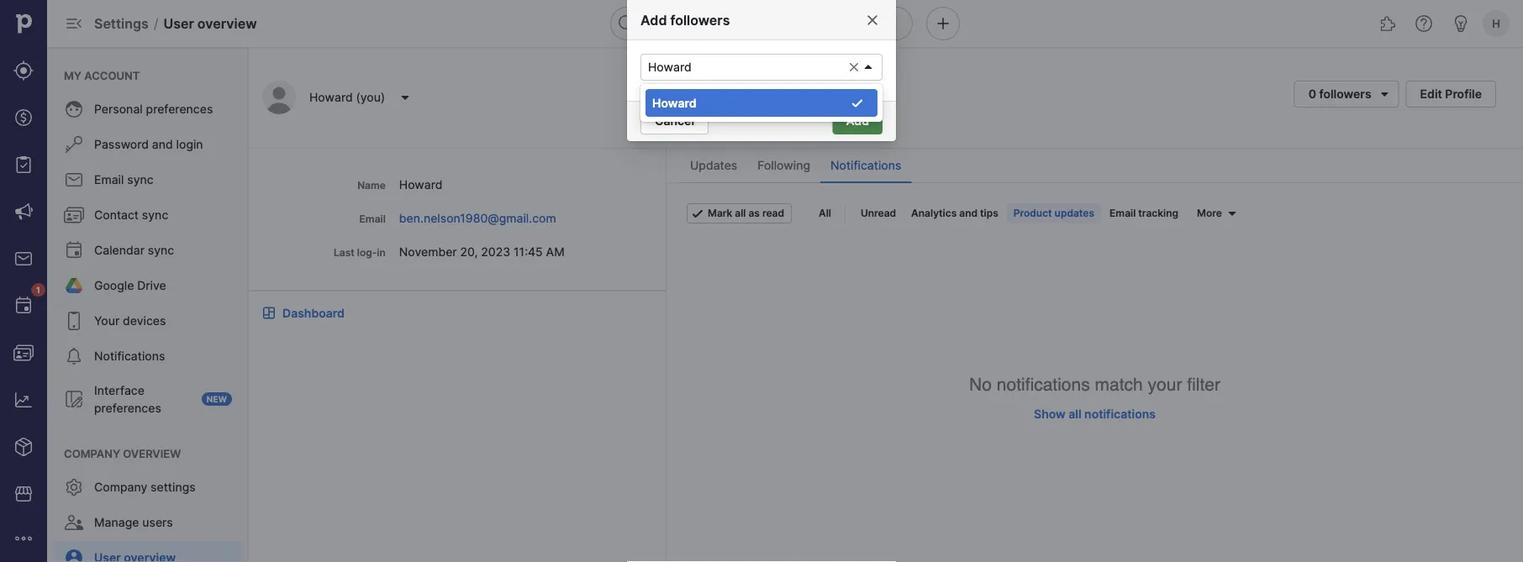Task type: locate. For each thing, give the bounding box(es) containing it.
0 vertical spatial notifications
[[997, 375, 1091, 395]]

overview up company settings link at the bottom
[[123, 447, 181, 460]]

color undefined image for manage users
[[64, 513, 84, 533]]

home image
[[11, 11, 36, 36]]

mark
[[708, 207, 733, 220]]

email sync
[[94, 173, 154, 187]]

0 vertical spatial overview
[[198, 15, 257, 32]]

your devices
[[94, 314, 166, 328]]

email left the tracking
[[1110, 207, 1136, 220]]

add button
[[833, 108, 883, 135]]

and inside button
[[960, 207, 978, 220]]

followers
[[671, 12, 730, 28], [1320, 87, 1372, 101]]

color undefined image left interface on the left bottom of page
[[64, 389, 84, 410]]

color undefined image inside calendar sync link
[[64, 241, 84, 261]]

1 horizontal spatial email
[[360, 213, 386, 225]]

0 horizontal spatial notifications
[[94, 349, 165, 364]]

color undefined image for password and login
[[64, 135, 84, 155]]

all left the as
[[735, 207, 746, 220]]

sync up the contact sync link
[[127, 173, 154, 187]]

and left tips
[[960, 207, 978, 220]]

color undefined image for personal preferences
[[64, 99, 84, 119]]

1 menu
[[0, 0, 47, 563]]

sync for calendar sync
[[148, 243, 174, 258]]

notifications down "match" at the right bottom
[[1085, 407, 1156, 421]]

company down company overview
[[94, 481, 147, 495]]

overview inside menu
[[123, 447, 181, 460]]

color undefined image left contact
[[64, 205, 84, 225]]

settings
[[94, 15, 149, 32]]

sync inside the contact sync link
[[142, 208, 168, 222]]

products image
[[13, 437, 34, 458]]

color primary image down color primary image
[[851, 96, 865, 110]]

email tracking
[[1110, 207, 1179, 220]]

notifications
[[997, 375, 1091, 395], [1085, 407, 1156, 421]]

color primary image right 0 followers
[[1376, 87, 1396, 101]]

1 horizontal spatial notifications
[[831, 159, 902, 173]]

notifications down the your devices
[[94, 349, 165, 364]]

followers for add followers
[[671, 12, 730, 28]]

contacts image
[[13, 343, 34, 363]]

sync inside email sync link
[[127, 173, 154, 187]]

color undefined image down the sales inbox icon
[[13, 296, 34, 316]]

notifications down add button
[[831, 159, 902, 173]]

howard down add followers at the top left of the page
[[648, 60, 692, 74]]

1 vertical spatial add
[[846, 114, 870, 128]]

color undefined image right more image
[[64, 548, 84, 563]]

size s image right more
[[1226, 207, 1240, 220]]

color undefined image for notifications
[[64, 347, 84, 367]]

followers for 0 followers
[[1320, 87, 1372, 101]]

color undefined image inside email sync link
[[64, 170, 84, 190]]

color undefined image
[[64, 99, 84, 119], [64, 135, 84, 155], [64, 241, 84, 261], [64, 276, 84, 296], [64, 478, 84, 498], [64, 548, 84, 563]]

menu
[[47, 47, 249, 563]]

color link image
[[262, 307, 276, 320]]

1 color undefined image from the top
[[64, 99, 84, 119]]

size s image left mark
[[691, 207, 705, 220]]

email
[[94, 173, 124, 187], [1110, 207, 1136, 220], [360, 213, 386, 225]]

all for notifications
[[1069, 407, 1082, 421]]

sync up drive
[[148, 243, 174, 258]]

1 horizontal spatial all
[[1069, 407, 1082, 421]]

color undefined image inside your devices link
[[64, 311, 84, 331]]

color primary image
[[866, 13, 880, 27], [862, 61, 876, 74], [1376, 87, 1396, 101], [851, 96, 865, 110]]

color undefined image left calendar
[[64, 241, 84, 261]]

color undefined image for calendar sync
[[64, 241, 84, 261]]

edit
[[1421, 87, 1443, 101]]

1 horizontal spatial followers
[[1320, 87, 1372, 101]]

color undefined image left 'email sync'
[[64, 170, 84, 190]]

google drive link
[[54, 269, 242, 303]]

none field containing howard
[[641, 54, 883, 122]]

2 vertical spatial sync
[[148, 243, 174, 258]]

edit profile button
[[1407, 81, 1497, 108]]

0 horizontal spatial add
[[641, 12, 667, 28]]

company up company settings
[[64, 447, 120, 460]]

notifications
[[831, 159, 902, 173], [94, 349, 165, 364]]

0 horizontal spatial all
[[735, 207, 746, 220]]

(you)
[[356, 90, 385, 105]]

password and login link
[[54, 128, 242, 161]]

0 vertical spatial followers
[[671, 12, 730, 28]]

add inside button
[[846, 114, 870, 128]]

followers right 0
[[1320, 87, 1372, 101]]

color undefined image left password
[[64, 135, 84, 155]]

color undefined image right the contacts icon
[[64, 347, 84, 367]]

1 horizontal spatial add
[[846, 114, 870, 128]]

color undefined image inside the manage users link
[[64, 513, 84, 533]]

3 color undefined image from the top
[[64, 241, 84, 261]]

all button
[[812, 204, 838, 224]]

color undefined image inside company settings link
[[64, 478, 84, 498]]

color undefined image right marketplace image
[[64, 478, 84, 498]]

1 vertical spatial followers
[[1320, 87, 1372, 101]]

0 vertical spatial notifications
[[831, 159, 902, 173]]

0 vertical spatial add
[[641, 12, 667, 28]]

company settings
[[94, 481, 196, 495]]

preferences down interface on the left bottom of page
[[94, 401, 161, 415]]

0 horizontal spatial followers
[[671, 12, 730, 28]]

menu toggle image
[[64, 13, 84, 34]]

my account
[[64, 69, 140, 82]]

insights image
[[13, 390, 34, 410]]

email inside email sync link
[[94, 173, 124, 187]]

preferences for personal
[[146, 102, 213, 116]]

0 vertical spatial company
[[64, 447, 120, 460]]

company
[[64, 447, 120, 460], [94, 481, 147, 495]]

0 horizontal spatial email
[[94, 173, 124, 187]]

tips
[[981, 207, 999, 220]]

1 size s image from the left
[[691, 207, 705, 220]]

unread
[[861, 207, 897, 220]]

match
[[1095, 375, 1144, 395]]

color undefined image right 1 at left bottom
[[64, 276, 84, 296]]

color undefined image inside google drive link
[[64, 276, 84, 296]]

color undefined image inside the contact sync link
[[64, 205, 84, 225]]

color undefined image
[[64, 170, 84, 190], [64, 205, 84, 225], [13, 296, 34, 316], [64, 311, 84, 331], [64, 347, 84, 367], [64, 389, 84, 410], [64, 513, 84, 533]]

contact sync
[[94, 208, 168, 222]]

quick help image
[[1415, 13, 1435, 34]]

0 horizontal spatial overview
[[123, 447, 181, 460]]

menu item
[[47, 542, 249, 563]]

0 vertical spatial and
[[152, 138, 173, 152]]

color primary image inside "howard" "popup button"
[[862, 61, 876, 74]]

followers up "howard" "popup button"
[[671, 12, 730, 28]]

6 color undefined image from the top
[[64, 548, 84, 563]]

0 horizontal spatial and
[[152, 138, 173, 152]]

color undefined image inside notifications link
[[64, 347, 84, 367]]

1 vertical spatial overview
[[123, 447, 181, 460]]

color primary image left the quick add 'icon'
[[866, 13, 880, 27]]

howard left (you)
[[309, 90, 353, 105]]

projects image
[[13, 155, 34, 175]]

sales inbox image
[[13, 249, 34, 269]]

all right show
[[1069, 407, 1082, 421]]

color primary image inside 0 followers button
[[1376, 87, 1396, 101]]

howard
[[648, 60, 692, 74], [309, 90, 353, 105], [653, 96, 697, 110], [399, 177, 443, 192]]

1 vertical spatial and
[[960, 207, 978, 220]]

dashboard
[[283, 306, 345, 320]]

notifications up show
[[997, 375, 1091, 395]]

settings / user overview
[[94, 15, 257, 32]]

None field
[[641, 54, 883, 122]]

campaigns image
[[13, 202, 34, 222]]

google drive
[[94, 279, 166, 293]]

sales assistant image
[[1452, 13, 1472, 34]]

show all notifications
[[1035, 407, 1156, 421]]

2 size s image from the left
[[1226, 207, 1240, 220]]

menu containing personal preferences
[[47, 47, 249, 563]]

color undefined image left the your
[[64, 311, 84, 331]]

0
[[1309, 87, 1317, 101]]

all
[[735, 207, 746, 220], [1069, 407, 1082, 421]]

2 color undefined image from the top
[[64, 135, 84, 155]]

marketplace image
[[13, 484, 34, 505]]

add for add followers
[[641, 12, 667, 28]]

personal
[[94, 102, 143, 116]]

1 vertical spatial all
[[1069, 407, 1082, 421]]

11:45
[[514, 245, 543, 259]]

email up contact
[[94, 173, 124, 187]]

and inside menu
[[152, 138, 173, 152]]

user
[[164, 15, 194, 32]]

notifications link
[[54, 340, 242, 373]]

size s image
[[691, 207, 705, 220], [1226, 207, 1240, 220]]

color primary image right color primary image
[[862, 61, 876, 74]]

and
[[152, 138, 173, 152], [960, 207, 978, 220]]

analytics
[[912, 207, 957, 220]]

sync up calendar sync link
[[142, 208, 168, 222]]

color primary image inside "howard" option
[[851, 96, 865, 110]]

color undefined image inside password and login link
[[64, 135, 84, 155]]

quick add image
[[934, 13, 954, 34]]

devices
[[123, 314, 166, 328]]

1 horizontal spatial and
[[960, 207, 978, 220]]

/
[[154, 15, 159, 32]]

2 horizontal spatial email
[[1110, 207, 1136, 220]]

1 horizontal spatial size s image
[[1226, 207, 1240, 220]]

notifications inside menu
[[94, 349, 165, 364]]

1 horizontal spatial overview
[[198, 15, 257, 32]]

email inside "email tracking" button
[[1110, 207, 1136, 220]]

preferences
[[146, 102, 213, 116], [94, 401, 161, 415]]

size s image inside more button
[[1226, 207, 1240, 220]]

login
[[176, 138, 203, 152]]

color undefined image for company settings
[[64, 478, 84, 498]]

color undefined image for email sync
[[64, 170, 84, 190]]

email down name
[[360, 213, 386, 225]]

color undefined image left "manage"
[[64, 513, 84, 533]]

followers inside button
[[1320, 87, 1372, 101]]

edit profile
[[1421, 87, 1483, 101]]

0 vertical spatial sync
[[127, 173, 154, 187]]

overview right user
[[198, 15, 257, 32]]

20,
[[460, 245, 478, 259]]

your devices link
[[54, 304, 242, 338]]

no
[[970, 375, 992, 395]]

your
[[1148, 375, 1183, 395]]

and for analytics
[[960, 207, 978, 220]]

as
[[749, 207, 760, 220]]

email tracking button
[[1103, 204, 1186, 224]]

your
[[94, 314, 120, 328]]

preferences up the login
[[146, 102, 213, 116]]

sync inside calendar sync link
[[148, 243, 174, 258]]

0 horizontal spatial size s image
[[691, 207, 705, 220]]

email for email sync
[[94, 173, 124, 187]]

all inside button
[[735, 207, 746, 220]]

4 color undefined image from the top
[[64, 276, 84, 296]]

and for password
[[152, 138, 173, 152]]

1 vertical spatial sync
[[142, 208, 168, 222]]

and left the login
[[152, 138, 173, 152]]

cancel
[[655, 114, 695, 128]]

color undefined image down my
[[64, 99, 84, 119]]

manage users link
[[54, 506, 242, 540]]

1 vertical spatial preferences
[[94, 401, 161, 415]]

color undefined image for your devices
[[64, 311, 84, 331]]

Search Pipedrive field
[[611, 7, 913, 40]]

0 vertical spatial preferences
[[146, 102, 213, 116]]

5 color undefined image from the top
[[64, 478, 84, 498]]

0 vertical spatial all
[[735, 207, 746, 220]]

howard up cancel
[[653, 96, 697, 110]]

log-
[[357, 247, 377, 259]]

1 vertical spatial company
[[94, 481, 147, 495]]

color undefined image inside personal preferences link
[[64, 99, 84, 119]]

email for email tracking
[[1110, 207, 1136, 220]]

1 vertical spatial notifications
[[94, 349, 165, 364]]



Task type: vqa. For each thing, say whether or not it's contained in the screenshot.
Organizations to the top
no



Task type: describe. For each thing, give the bounding box(es) containing it.
1 link
[[5, 283, 45, 325]]

november 20, 2023 11:45 am
[[399, 245, 565, 259]]

ben.nelson1980@gmail.com
[[399, 211, 556, 225]]

howard inside "howard" "popup button"
[[648, 60, 692, 74]]

new
[[207, 394, 227, 405]]

show
[[1035, 407, 1066, 421]]

color undefined image inside 1 link
[[13, 296, 34, 316]]

0 followers button
[[1295, 81, 1400, 108]]

users
[[142, 516, 173, 530]]

profile
[[1446, 87, 1483, 101]]

all for as
[[735, 207, 746, 220]]

leads image
[[13, 61, 34, 81]]

ben.nelson1980@gmail.com link
[[399, 211, 560, 225]]

mark all as read button
[[687, 204, 792, 224]]

google
[[94, 279, 134, 293]]

all
[[819, 207, 832, 220]]

more button
[[1191, 204, 1243, 224]]

company for company overview
[[64, 447, 120, 460]]

analytics and tips
[[912, 207, 999, 220]]

color undefined image for google drive
[[64, 276, 84, 296]]

howard inside "howard" option
[[653, 96, 697, 110]]

unread button
[[854, 204, 903, 224]]

howard list box
[[641, 84, 883, 122]]

password
[[94, 138, 149, 152]]

my
[[64, 69, 82, 82]]

manage users
[[94, 516, 173, 530]]

deals image
[[13, 108, 34, 128]]

mark all as read
[[708, 207, 785, 220]]

h button
[[1480, 7, 1514, 40]]

name
[[358, 180, 386, 192]]

size s image inside mark all as read button
[[691, 207, 705, 220]]

howard option
[[646, 89, 878, 117]]

personal preferences link
[[54, 93, 242, 126]]

drive
[[137, 279, 166, 293]]

calendar
[[94, 243, 145, 258]]

last log-in
[[334, 247, 386, 259]]

product updates button
[[1007, 204, 1102, 224]]

dashboard link
[[283, 304, 345, 322]]

email sync link
[[54, 163, 242, 197]]

password and login
[[94, 138, 203, 152]]

in
[[377, 247, 386, 259]]

sync for contact sync
[[142, 208, 168, 222]]

h
[[1493, 17, 1501, 30]]

1 vertical spatial notifications
[[1085, 407, 1156, 421]]

company for company settings
[[94, 481, 147, 495]]

preferences for interface
[[94, 401, 161, 415]]

following
[[758, 159, 811, 173]]

updates
[[1055, 207, 1095, 220]]

contact sync link
[[54, 198, 242, 232]]

updates
[[690, 159, 738, 173]]

read
[[763, 207, 785, 220]]

product
[[1014, 207, 1053, 220]]

last
[[334, 247, 355, 259]]

company overview
[[64, 447, 181, 460]]

howard (you)
[[309, 90, 385, 105]]

analytics and tips button
[[905, 204, 1006, 224]]

no notifications match your filter
[[970, 375, 1221, 395]]

contact
[[94, 208, 139, 222]]

manage
[[94, 516, 139, 530]]

select user image
[[395, 91, 416, 104]]

calendar sync
[[94, 243, 174, 258]]

calendar sync link
[[54, 234, 242, 267]]

sync for email sync
[[127, 173, 154, 187]]

interface
[[94, 384, 145, 398]]

tracking
[[1139, 207, 1179, 220]]

howard right name
[[399, 177, 443, 192]]

more
[[1198, 207, 1223, 220]]

personal preferences
[[94, 102, 213, 116]]

add followers
[[641, 12, 730, 28]]

account
[[84, 69, 140, 82]]

color undefined image for interface preferences
[[64, 389, 84, 410]]

am
[[546, 245, 565, 259]]

color primary image
[[849, 61, 860, 73]]

filter
[[1188, 375, 1221, 395]]

settings
[[151, 481, 196, 495]]

0 followers
[[1309, 87, 1372, 101]]

company settings link
[[54, 471, 242, 505]]

1
[[36, 285, 40, 295]]

more image
[[13, 529, 34, 549]]

howard button
[[641, 54, 883, 81]]

november
[[399, 245, 457, 259]]

add for add
[[846, 114, 870, 128]]

color undefined image for contact sync
[[64, 205, 84, 225]]

cancel button
[[641, 108, 709, 135]]

interface preferences
[[94, 384, 161, 415]]



